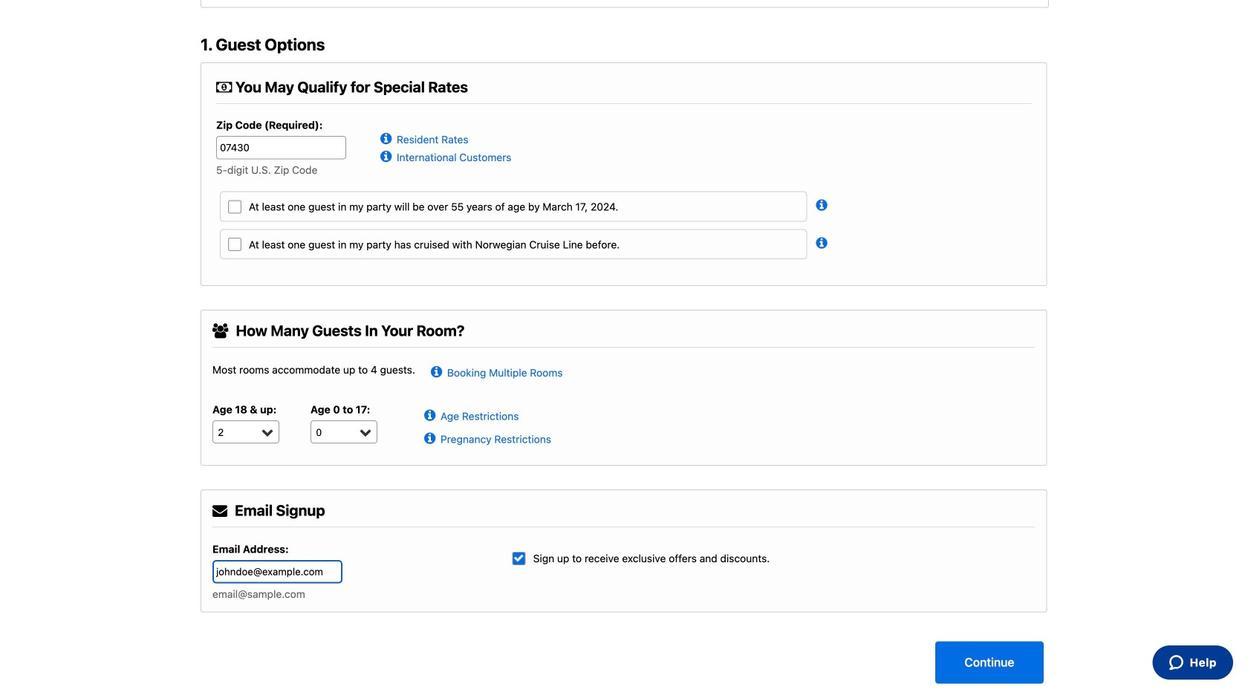Task type: locate. For each thing, give the bounding box(es) containing it.
0 vertical spatial group
[[216, 119, 1032, 126]]

0 vertical spatial info circle image
[[380, 147, 397, 162]]

money image
[[216, 80, 232, 95]]

group
[[216, 119, 1032, 126], [212, 403, 409, 454]]

None text field
[[216, 136, 346, 159]]

1 vertical spatial group
[[212, 403, 409, 454]]

1 horizontal spatial info circle image
[[816, 196, 832, 211]]

info circle image
[[380, 129, 397, 144], [816, 233, 832, 248], [431, 363, 447, 377], [424, 406, 441, 421], [424, 429, 441, 444]]

info circle image
[[380, 147, 397, 162], [816, 196, 832, 211]]

None email field
[[212, 560, 342, 584]]



Task type: vqa. For each thing, say whether or not it's contained in the screenshot.
Interior from $1,999 avg per person's Interior
no



Task type: describe. For each thing, give the bounding box(es) containing it.
1 vertical spatial info circle image
[[816, 196, 832, 211]]

envelope image
[[212, 503, 227, 518]]

users image
[[212, 324, 228, 338]]

0 horizontal spatial info circle image
[[380, 147, 397, 162]]



